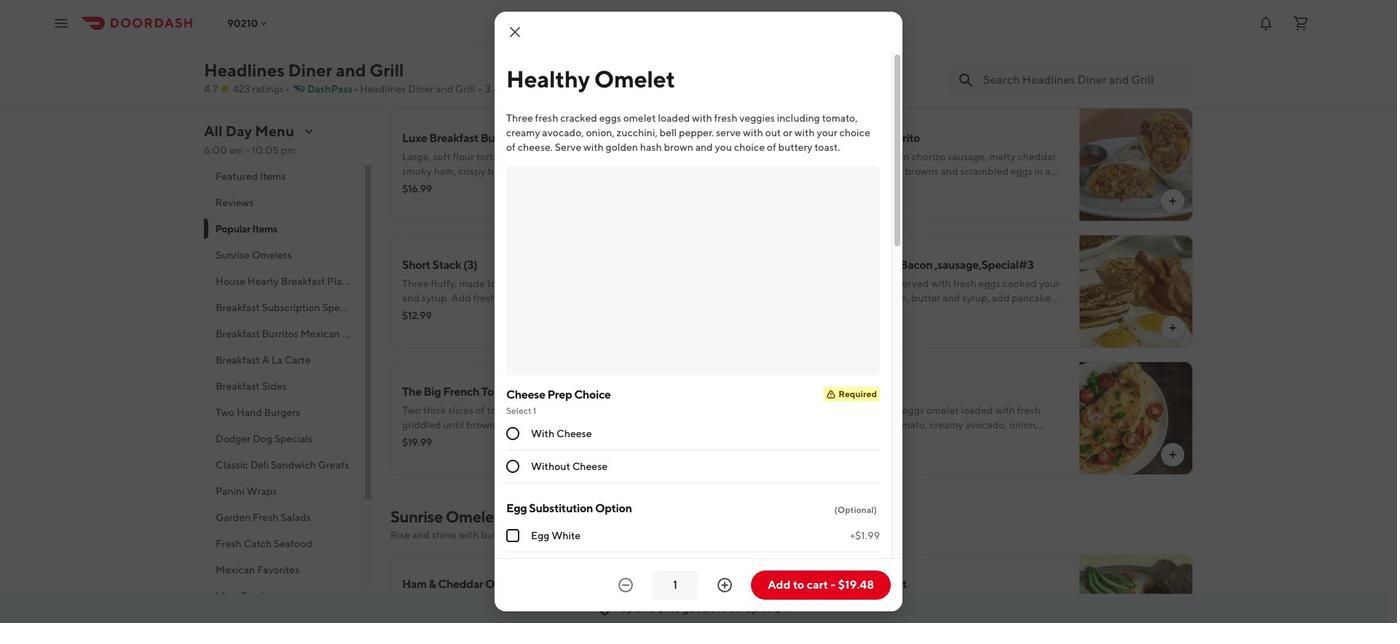 Task type: vqa. For each thing, say whether or not it's contained in the screenshot.
min
no



Task type: locate. For each thing, give the bounding box(es) containing it.
favorites inside button
[[257, 564, 300, 576]]

healthy
[[507, 65, 590, 93], [810, 385, 850, 399]]

specials up sandwich
[[275, 433, 313, 445]]

onion,
[[586, 127, 615, 138]]

0 vertical spatial cheddar
[[1018, 151, 1057, 163]]

a
[[1046, 165, 1051, 177], [558, 405, 564, 416], [654, 597, 660, 609]]

0 horizontal spatial mexican
[[216, 564, 255, 576]]

0 horizontal spatial smoky
[[402, 165, 432, 177]]

mexican left chorizo
[[871, 151, 910, 163]]

0 horizontal spatial creamy
[[507, 127, 540, 138]]

custard
[[595, 405, 630, 416]]

serve inside three fresh cracked eggs omelet loaded with fresh veggies including tomato, creamy avocado, onion, zucchini, bell pepper. serve with out  or with your choice of cheese. serve with golden hash brown and you choice of buttery toast.
[[555, 141, 582, 153]]

toppings inside pancakes, eggs & bacon ,sausage,special#3 two fluffy pancake  served with fresh eggs cooked your way and crispy bacon, butter and syrup, add pancake toppings if you'd like.
[[810, 307, 850, 319]]

favorites inside 'button'
[[383, 328, 426, 340]]

melty
[[990, 151, 1016, 163], [508, 597, 534, 609]]

creamy up cheese.
[[507, 127, 540, 138]]

buttery
[[779, 141, 813, 153]]

add item to cart image
[[760, 449, 772, 461], [1168, 449, 1179, 461]]

shine
[[432, 529, 457, 541]]

fresh down griddled
[[402, 434, 426, 445]]

melted
[[402, 180, 435, 192]]

tortilla inside chilaquiles freshly fried corn tortilla chips simmered with our home made salsa roja (red tomato chili sauce) topped with egg cooked your way, creamy avocado slices, sour cream and queso fresco. serve  with refried pinto beans.
[[892, 24, 922, 36]]

2 vertical spatial bacon,
[[620, 434, 652, 445]]

1 vertical spatial two
[[402, 448, 420, 460]]

toast. right meat,
[[476, 39, 502, 50]]

you'd right chocolate
[[619, 292, 644, 304]]

0 horizontal spatial three
[[402, 278, 429, 289]]

0 vertical spatial scrambled
[[582, 151, 630, 163]]

2 add item to cart image from the left
[[1168, 449, 1179, 461]]

three inside short stack (3) three fluffy, made to order pancakes serve with butter and syrup. add fresh fruits or chocolate chips if you'd like.
[[402, 278, 429, 289]]

and inside ham & cheddar omelet diced ham and loaded melty cheddar cheese folded in a fresh egg omelet. serve with golden hash browns an
[[454, 597, 472, 609]]

creamy down add to cart - $19.48 button
[[810, 612, 844, 623]]

two hand burgers button
[[204, 399, 362, 426]]

crispy down sides. at bottom
[[553, 434, 580, 445]]

loaded up omelet.
[[474, 597, 506, 609]]

creamy inside westwood omelet 3 fresh cracked eggs loaded with smoky bacon pieces, creamy avocado, fresh chopped tomatoes and loads o
[[810, 612, 844, 623]]

breakfast left a
[[216, 354, 260, 366]]

1 vertical spatial cracked
[[846, 597, 883, 609]]

two down griddled
[[402, 448, 420, 460]]

popular items
[[216, 223, 278, 235]]

omelet
[[595, 65, 676, 93], [852, 385, 892, 399], [485, 577, 525, 591], [868, 577, 907, 591]]

2 add item to cart image from the top
[[1168, 322, 1179, 334]]

salsa
[[838, 39, 860, 50]]

omelet inside westwood omelet 3 fresh cracked eggs loaded with smoky bacon pieces, creamy avocado, fresh chopped tomatoes and loads o
[[868, 577, 907, 591]]

0 horizontal spatial burrito
[[481, 131, 517, 145]]

• left '3.6'
[[478, 83, 482, 95]]

open menu image
[[52, 14, 70, 32]]

breakfast inside house hearty breakfast plates button
[[281, 276, 325, 287]]

soft inside luxe breakfast burrito large, soft flour tortilla  filled with fresh scrambled eggs, smoky ham, crispy bacon, sausages, golden hash browns melted cheddar cheese and fresh house made pico de gallo.
[[433, 151, 451, 163]]

omelet
[[624, 112, 656, 124], [545, 529, 578, 541]]

made inside chilaquiles freshly fried corn tortilla chips simmered with our home made salsa roja (red tomato chili sauce) topped with egg cooked your way, creamy avocado slices, sour cream and queso fresco. serve  with refried pinto beans.
[[810, 39, 836, 50]]

1 horizontal spatial browns.
[[613, 39, 649, 50]]

1 vertical spatial in
[[548, 405, 556, 416]]

in
[[1035, 165, 1044, 177], [548, 405, 556, 416], [644, 597, 652, 609]]

omelets inside sunrise omelets rise and shine with buttery, fluffy omelet served with toast of your choice.
[[446, 507, 507, 526]]

sunrise down popular
[[216, 249, 250, 261]]

until
[[443, 419, 464, 431]]

& right eggs
[[891, 258, 899, 272]]

2 vertical spatial cheddar
[[536, 597, 574, 609]]

loads
[[1023, 612, 1048, 623]]

cheddar down egg white
[[536, 597, 574, 609]]

0 horizontal spatial way,
[[511, 434, 531, 445]]

specials for dodger dog specials
[[275, 433, 313, 445]]

grill down breakfast
[[370, 60, 404, 80]]

0 vertical spatial in
[[1035, 165, 1044, 177]]

0 horizontal spatial in
[[548, 405, 556, 416]]

on
[[1004, 180, 1016, 192], [510, 419, 522, 431]]

cheese up soaked in the left bottom of the page
[[507, 388, 546, 402]]

avocado,
[[543, 127, 584, 138], [846, 612, 887, 623]]

syrup.
[[422, 292, 450, 304]]

cheese inside luxe breakfast burrito large, soft flour tortilla  filled with fresh scrambled eggs, smoky ham, crispy bacon, sausages, golden hash browns melted cheddar cheese and fresh house made pico de gallo.
[[478, 180, 510, 192]]

two down both
[[533, 434, 551, 445]]

cheese left the folded
[[577, 597, 609, 609]]

3
[[402, 24, 408, 36], [810, 597, 816, 609]]

brown
[[664, 141, 694, 153]]

0 horizontal spatial cracked
[[561, 112, 598, 124]]

favorites down $12.99
[[383, 328, 426, 340]]

With Cheese radio
[[507, 427, 520, 440]]

cracked down the $19.48
[[846, 597, 883, 609]]

smoky up cheese,
[[839, 151, 869, 163]]

avocado, inside three fresh cracked eggs omelet loaded with fresh veggies including tomato, creamy avocado, onion, zucchini, bell pepper. serve with out  or with your choice of cheese. serve with golden hash brown and you choice of buttery toast.
[[543, 127, 584, 138]]

0 vertical spatial melty
[[990, 151, 1016, 163]]

pico
[[616, 180, 635, 192]]

tomatoes
[[958, 612, 1002, 623]]

1 horizontal spatial fluffy
[[831, 278, 855, 289]]

served down option
[[580, 529, 611, 541]]

and inside luxe breakfast burrito large, soft flour tortilla  filled with fresh scrambled eggs, smoky ham, crispy bacon, sausages, golden hash browns melted cheddar cheese and fresh house made pico de gallo.
[[513, 180, 530, 192]]

1 horizontal spatial diner
[[408, 83, 434, 95]]

1 vertical spatial served
[[580, 529, 611, 541]]

10:05
[[252, 144, 279, 156]]

0 horizontal spatial a
[[558, 405, 564, 416]]

like. down bacon
[[888, 307, 907, 319]]

1 add item to cart image from the top
[[1168, 195, 1179, 207]]

1 vertical spatial mexican
[[301, 328, 340, 340]]

pancakes, eggs & bacon ,sausage,special#3 two fluffy pancake  served with fresh eggs cooked your way and crispy bacon, butter and syrup, add pancake toppings if you'd like.
[[810, 258, 1060, 319]]

of inside sunrise omelets rise and shine with buttery, fluffy omelet served with toast of your choice.
[[661, 529, 670, 541]]

0 vertical spatial choice
[[584, 24, 615, 36]]

0 horizontal spatial healthy omelet
[[507, 65, 676, 93]]

three down short
[[402, 278, 429, 289]]

1 horizontal spatial if
[[852, 307, 858, 319]]

& inside chorizo & egg burrito spicy, smoky mexican chorizo sausage, melty cheddar cheese, golden hash browns and scrambled eggs  in a large, soft flour tortilla of your choice. add on any toppings you'd like.
[[852, 131, 860, 145]]

1 • from the left
[[286, 83, 290, 95]]

1 add item to cart image from the left
[[760, 449, 772, 461]]

0 vertical spatial soft
[[433, 151, 451, 163]]

0 vertical spatial way
[[519, 24, 537, 36]]

mexican inside 'button'
[[301, 328, 340, 340]]

the
[[402, 385, 422, 399]]

2 horizontal spatial cheddar
[[1018, 151, 1057, 163]]

fresh up syrup,
[[954, 278, 977, 289]]

omelets up buttery,
[[446, 507, 507, 526]]

cheese down sweet
[[557, 428, 592, 440]]

burrito inside chorizo & egg burrito spicy, smoky mexican chorizo sausage, melty cheddar cheese, golden hash browns and scrambled eggs  in a large, soft flour tortilla of your choice. add on any toppings you'd like.
[[885, 131, 921, 145]]

Item Search search field
[[984, 72, 1182, 88]]

egg inside chilaquiles freshly fried corn tortilla chips simmered with our home made salsa roja (red tomato chili sauce) topped with egg cooked your way, creamy avocado slices, sour cream and queso fresco. serve  with refried pinto beans.
[[1049, 39, 1067, 50]]

0 horizontal spatial butter
[[621, 278, 650, 289]]

headlines for headlines diner and grill • 3.6 mi
[[360, 83, 406, 95]]

1 vertical spatial made
[[587, 180, 614, 192]]

3 inside westwood omelet 3 fresh cracked eggs loaded with smoky bacon pieces, creamy avocado, fresh chopped tomatoes and loads o
[[810, 597, 816, 609]]

0 horizontal spatial egg
[[428, 612, 445, 623]]

healthy omelet inside healthy omelet dialog
[[507, 65, 676, 93]]

syrup,
[[963, 292, 990, 304]]

0 horizontal spatial cheddar
[[437, 180, 476, 192]]

1 horizontal spatial toast
[[636, 529, 659, 541]]

diner up dashpass
[[288, 60, 333, 80]]

0 vertical spatial pancake
[[857, 278, 896, 289]]

breakfast a la carte button
[[204, 347, 362, 373]]

add item to cart image
[[1168, 195, 1179, 207], [1168, 322, 1179, 334]]

favorites up mexi bowls button
[[257, 564, 300, 576]]

two up griddled
[[402, 405, 421, 416]]

and right rise
[[413, 529, 430, 541]]

0 vertical spatial omelet
[[624, 112, 656, 124]]

loaded inside ham & cheddar omelet diced ham and loaded melty cheddar cheese folded in a fresh egg omelet. serve with golden hash browns an
[[474, 597, 506, 609]]

fresh inside westwood omelet 3 fresh cracked eggs loaded with smoky bacon pieces, creamy avocado, fresh chopped tomatoes and loads o
[[890, 612, 913, 623]]

1 horizontal spatial &
[[852, 131, 860, 145]]

• right dashpass
[[354, 83, 359, 95]]

2 vertical spatial crispy
[[553, 434, 580, 445]]

to for $4
[[762, 601, 773, 615]]

loaded up the bell
[[658, 112, 690, 124]]

toppings inside chorizo & egg burrito spicy, smoky mexican chorizo sausage, melty cheddar cheese, golden hash browns and scrambled eggs  in a large, soft flour tortilla of your choice. add on any toppings you'd like.
[[810, 195, 850, 206]]

to left order
[[487, 278, 497, 289]]

0 vertical spatial choice.
[[947, 180, 980, 192]]

2 vertical spatial tortilla
[[881, 180, 911, 192]]

1 vertical spatial scrambled
[[961, 165, 1009, 177]]

0 horizontal spatial headlines
[[204, 60, 285, 80]]

chilaquiles
[[810, 4, 867, 18]]

served inside sunrise omelets rise and shine with buttery, fluffy omelet served with toast of your choice.
[[580, 529, 611, 541]]

cooked down the until
[[452, 434, 486, 445]]

healthy omelet image
[[1080, 362, 1194, 475]]

items for featured items
[[260, 171, 286, 182]]

house hearty breakfast plates
[[216, 276, 356, 287]]

serve down (red
[[873, 68, 899, 79]]

reviews button
[[204, 190, 362, 216]]

sunrise omelets rise and shine with buttery, fluffy omelet served with toast of your choice.
[[391, 507, 728, 541]]

choice. inside chorizo & egg burrito spicy, smoky mexican chorizo sausage, melty cheddar cheese, golden hash browns and scrambled eggs  in a large, soft flour tortilla of your choice. add on any toppings you'd like.
[[947, 180, 980, 192]]

made down (3) on the left of page
[[459, 278, 485, 289]]

breakfast for breakfast subscription specials
[[216, 302, 260, 313]]

0 vertical spatial three
[[507, 112, 533, 124]]

fresh down garden
[[216, 538, 242, 550]]

serve inside short stack (3) three fluffy, made to order pancakes serve with butter and syrup. add fresh fruits or chocolate chips if you'd like.
[[572, 278, 597, 289]]

you'd up eggs
[[852, 195, 878, 206]]

serve right omelet.
[[484, 612, 511, 623]]

pancake down eggs
[[857, 278, 896, 289]]

off
[[729, 601, 743, 615]]

deli
[[250, 459, 269, 471]]

0 vertical spatial grill
[[370, 60, 404, 80]]

headlines for headlines diner and grill
[[204, 60, 285, 80]]

2 vertical spatial cheese
[[573, 461, 608, 472]]

2 horizontal spatial creamy
[[891, 53, 925, 65]]

0 vertical spatial two
[[533, 434, 551, 445]]

1 horizontal spatial choice
[[734, 141, 765, 153]]

& down tomato,
[[852, 131, 860, 145]]

like. inside chorizo & egg burrito spicy, smoky mexican chorizo sausage, melty cheddar cheese, golden hash browns and scrambled eggs  in a large, soft flour tortilla of your choice. add on any toppings you'd like.
[[880, 195, 899, 206]]

bacon
[[997, 597, 1025, 609]]

add up $4
[[768, 578, 791, 592]]

and inside short stack (3) three fluffy, made to order pancakes serve with butter and syrup. add fresh fruits or chocolate chips if you'd like.
[[402, 292, 420, 304]]

add inside button
[[768, 578, 791, 592]]

breakfast for breakfast burritos mexican morning favorites
[[216, 328, 260, 340]]

a
[[262, 354, 269, 366]]

and inside chorizo & egg burrito spicy, smoky mexican chorizo sausage, melty cheddar cheese, golden hash browns and scrambled eggs  in a large, soft flour tortilla of your choice. add on any toppings you'd like.
[[941, 165, 959, 177]]

to right up
[[762, 601, 773, 615]]

breakfast a la carte
[[216, 354, 311, 366]]

two down pancakes,
[[810, 278, 829, 289]]

house
[[216, 276, 246, 287]]

1 vertical spatial way,
[[511, 434, 531, 445]]

cooked
[[459, 24, 494, 36], [810, 53, 844, 65], [1003, 278, 1038, 289], [452, 434, 486, 445]]

0 horizontal spatial -
[[245, 144, 250, 156]]

if inside short stack (3) three fluffy, made to order pancakes serve with butter and syrup. add fresh fruits or chocolate chips if you'd like.
[[611, 292, 617, 304]]

classic
[[216, 459, 248, 471]]

cheese prep choice group
[[507, 387, 880, 483]]

•
[[286, 83, 290, 95], [354, 83, 359, 95], [478, 83, 482, 95]]

2 burrito from the left
[[885, 131, 921, 145]]

cheddar down ham, in the top left of the page
[[437, 180, 476, 192]]

if down pancakes,
[[852, 307, 858, 319]]

fresh inside pancakes, eggs & bacon ,sausage,special#3 two fluffy pancake  served with fresh eggs cooked your way and crispy bacon, butter and syrup, add pancake toppings if you'd like.
[[954, 278, 977, 289]]

browns down chorizo
[[905, 165, 939, 177]]

1 vertical spatial serve
[[572, 278, 597, 289]]

mexican up carte
[[301, 328, 340, 340]]

1 toppings from the top
[[810, 195, 850, 206]]

1 vertical spatial or
[[525, 292, 534, 304]]

1 horizontal spatial avocado,
[[846, 612, 887, 623]]

bacon, down three on the bottom of page
[[620, 434, 652, 445]]

1
[[533, 405, 537, 416]]

browns up de in the left of the page
[[626, 165, 659, 177]]

avocado, up cheese.
[[543, 127, 584, 138]]

grill left '3.6'
[[456, 83, 475, 95]]

1 horizontal spatial soft
[[837, 180, 855, 192]]

1 vertical spatial omelets
[[446, 507, 507, 526]]

3 fresh  eggs cooked your way with your choice of breakfast meat, toast. serve with  golden hash browns. $17.99
[[402, 24, 649, 68]]

2 horizontal spatial choice
[[840, 127, 871, 138]]

made left the 'pico'
[[587, 180, 614, 192]]

tortilla inside chorizo & egg burrito spicy, smoky mexican chorizo sausage, melty cheddar cheese, golden hash browns and scrambled eggs  in a large, soft flour tortilla of your choice. add on any toppings you'd like.
[[881, 180, 911, 192]]

fresh inside short stack (3) three fluffy, made to order pancakes serve with butter and syrup. add fresh fruits or chocolate chips if you'd like.
[[473, 292, 497, 304]]

sunrise for sunrise omelets
[[216, 249, 250, 261]]

breakfast for breakfast a la carte
[[216, 354, 260, 366]]

1 vertical spatial fresh
[[216, 538, 242, 550]]

0 horizontal spatial omelet
[[545, 529, 578, 541]]

diner down $17.99
[[408, 83, 434, 95]]

omelet inside ham & cheddar omelet diced ham and loaded melty cheddar cheese folded in a fresh egg omelet. serve with golden hash browns an
[[485, 577, 525, 591]]

browns down the folded
[[593, 612, 627, 623]]

and down bacon
[[1004, 612, 1021, 623]]

3 down cart
[[810, 597, 816, 609]]

2 vertical spatial choice
[[734, 141, 765, 153]]

soft inside chorizo & egg burrito spicy, smoky mexican chorizo sausage, melty cheddar cheese, golden hash browns and scrambled eggs  in a large, soft flour tortilla of your choice. add on any toppings you'd like.
[[837, 180, 855, 192]]

with
[[539, 24, 559, 36], [999, 24, 1019, 36], [532, 39, 552, 50], [1027, 39, 1047, 50], [901, 68, 922, 79], [692, 112, 713, 124], [743, 127, 764, 138], [795, 127, 815, 138], [584, 141, 604, 153], [534, 151, 554, 163], [599, 278, 619, 289], [932, 278, 952, 289], [610, 419, 631, 431], [459, 529, 479, 541], [613, 529, 634, 541], [943, 597, 963, 609], [513, 612, 533, 623]]

chips right chocolate
[[584, 292, 609, 304]]

toppings down large,
[[810, 195, 850, 206]]

in inside "the big french toast two thick slices of toast soaked in a sweet custard and griddled until browned on both sides. served with three fresh eggs cooked your way, two crispy strips of bacon, two sausages and  golden hash browns."
[[548, 405, 556, 416]]

0 vertical spatial on
[[1004, 180, 1016, 192]]

hash inside chorizo & egg burrito spicy, smoky mexican chorizo sausage, melty cheddar cheese, golden hash browns and scrambled eggs  in a large, soft flour tortilla of your choice. add on any toppings you'd like.
[[882, 165, 903, 177]]

dodger
[[216, 433, 251, 445]]

None checkbox
[[507, 529, 520, 542]]

and inside sunrise omelets rise and shine with buttery, fluffy omelet served with toast of your choice.
[[413, 529, 430, 541]]

chips up chili
[[924, 24, 949, 36]]

0 horizontal spatial bacon,
[[488, 165, 519, 177]]

fresh up fresh catch seafood
[[253, 512, 279, 523]]

ham & cheddar omelet image
[[673, 554, 786, 623]]

add item to cart image for the big french toast
[[760, 449, 772, 461]]

french
[[443, 385, 480, 399]]

smoky
[[839, 151, 869, 163], [402, 165, 432, 177], [965, 597, 995, 609]]

and down sausage,
[[941, 165, 959, 177]]

and
[[1051, 53, 1068, 65], [336, 60, 366, 80], [436, 83, 453, 95], [696, 141, 713, 153], [941, 165, 959, 177], [513, 180, 530, 192], [402, 292, 420, 304], [830, 292, 848, 304], [943, 292, 961, 304], [632, 405, 649, 416], [466, 448, 483, 460], [413, 529, 430, 541], [454, 597, 472, 609], [1004, 612, 1021, 623]]

breakfast inside breakfast subscription specials button
[[216, 302, 260, 313]]

diner
[[288, 60, 333, 80], [408, 83, 434, 95]]

& inside pancakes, eggs & bacon ,sausage,special#3 two fluffy pancake  served with fresh eggs cooked your way and crispy bacon, butter and syrup, add pancake toppings if you'd like.
[[891, 258, 899, 272]]

add left any
[[982, 180, 1002, 192]]

0 vertical spatial fluffy
[[831, 278, 855, 289]]

hearty
[[248, 276, 279, 287]]

dog
[[253, 433, 272, 445]]

1 vertical spatial toast.
[[815, 141, 841, 153]]

panini wraps button
[[204, 478, 362, 504]]

seafood
[[274, 538, 313, 550]]

omelets up hearty
[[252, 249, 292, 261]]

two
[[810, 278, 829, 289], [402, 405, 421, 416], [216, 407, 235, 418]]

1 horizontal spatial on
[[1004, 180, 1016, 192]]

menu
[[255, 122, 294, 139]]

toppings down pancakes,
[[810, 307, 850, 319]]

1 horizontal spatial made
[[587, 180, 614, 192]]

sunrise inside sunrise omelets rise and shine with buttery, fluffy omelet served with toast of your choice.
[[391, 507, 443, 526]]

0 vertical spatial favorites
[[383, 328, 426, 340]]

toast inside sunrise omelets rise and shine with buttery, fluffy omelet served with toast of your choice.
[[636, 529, 659, 541]]

and right cream
[[1051, 53, 1068, 65]]

avocado, inside westwood omelet 3 fresh cracked eggs loaded with smoky bacon pieces, creamy avocado, fresh chopped tomatoes and loads o
[[846, 612, 887, 623]]

0 vertical spatial bacon,
[[488, 165, 519, 177]]

0 vertical spatial toppings
[[810, 195, 850, 206]]

simmered
[[951, 24, 996, 36]]

sausage,
[[948, 151, 988, 163]]

0 vertical spatial healthy omelet
[[507, 65, 676, 93]]

0 vertical spatial healthy
[[507, 65, 590, 93]]

cooked inside pancakes, eggs & bacon ,sausage,special#3 two fluffy pancake  served with fresh eggs cooked your way and crispy bacon, butter and syrup, add pancake toppings if you'd like.
[[1003, 278, 1038, 289]]

breakfast for breakfast sides
[[216, 380, 260, 392]]

cracked inside westwood omelet 3 fresh cracked eggs loaded with smoky bacon pieces, creamy avocado, fresh chopped tomatoes and loads o
[[846, 597, 883, 609]]

sauce)
[[959, 39, 989, 50]]

cheddar up any
[[1018, 151, 1057, 163]]

select
[[507, 405, 532, 416]]

burrito up 'filled'
[[481, 131, 517, 145]]

1 vertical spatial headlines
[[360, 83, 406, 95]]

hash inside 3 fresh  eggs cooked your way with your choice of breakfast meat, toast. serve with  golden hash browns. $17.99
[[589, 39, 611, 50]]

two inside button
[[216, 407, 235, 418]]

tortilla inside luxe breakfast burrito large, soft flour tortilla  filled with fresh scrambled eggs, smoky ham, crispy bacon, sausages, golden hash browns melted cheddar cheese and fresh house made pico de gallo.
[[477, 151, 507, 163]]

or right out
[[783, 127, 793, 138]]

with inside westwood omelet 3 fresh cracked eggs loaded with smoky bacon pieces, creamy avocado, fresh chopped tomatoes and loads o
[[943, 597, 963, 609]]

1 horizontal spatial omelets
[[446, 507, 507, 526]]

or right fruits
[[525, 292, 534, 304]]

creamy down 'tomato'
[[891, 53, 925, 65]]

0 vertical spatial you'd
[[852, 195, 878, 206]]

egg white
[[531, 530, 581, 542]]

$10,
[[658, 601, 680, 615]]

and up $12.99
[[402, 292, 420, 304]]

to inside short stack (3) three fluffy, made to order pancakes serve with butter and syrup. add fresh fruits or chocolate chips if you'd like.
[[487, 278, 497, 289]]

specials for breakfast subscription specials
[[322, 302, 361, 313]]

1 vertical spatial cheddar
[[437, 180, 476, 192]]

0 vertical spatial cheese
[[478, 180, 510, 192]]

cheese for with
[[557, 428, 592, 440]]

chili
[[938, 39, 957, 50]]

1 horizontal spatial way,
[[869, 53, 889, 65]]

1 vertical spatial &
[[891, 258, 899, 272]]

two left hand
[[216, 407, 235, 418]]

your inside chorizo & egg burrito spicy, smoky mexican chorizo sausage, melty cheddar cheese, golden hash browns and scrambled eggs  in a large, soft flour tortilla of your choice. add on any toppings you'd like.
[[925, 180, 945, 192]]

4.7
[[204, 83, 218, 95]]

sunrise up rise
[[391, 507, 443, 526]]

and down pepper.
[[696, 141, 713, 153]]

1 vertical spatial if
[[852, 307, 858, 319]]

with inside pancakes, eggs & bacon ,sausage,special#3 two fluffy pancake  served with fresh eggs cooked your way and crispy bacon, butter and syrup, add pancake toppings if you'd like.
[[932, 278, 952, 289]]

crispy inside pancakes, eggs & bacon ,sausage,special#3 two fluffy pancake  served with fresh eggs cooked your way and crispy bacon, butter and syrup, add pancake toppings if you'd like.
[[850, 292, 877, 304]]

0 vertical spatial toast
[[487, 405, 510, 416]]

specials down plates
[[322, 302, 361, 313]]

fresh up cheese.
[[535, 112, 559, 124]]

serve inside chilaquiles freshly fried corn tortilla chips simmered with our home made salsa roja (red tomato chili sauce) topped with egg cooked your way, creamy avocado slices, sour cream and queso fresco. serve  with refried pinto beans.
[[873, 68, 899, 79]]

scrambled down sausage,
[[961, 165, 1009, 177]]

avocado, for omelet
[[846, 612, 887, 623]]

your inside sunrise omelets rise and shine with buttery, fluffy omelet served with toast of your choice.
[[672, 529, 693, 541]]

three down mi
[[507, 112, 533, 124]]

1 horizontal spatial crispy
[[553, 434, 580, 445]]

melty right sausage,
[[990, 151, 1016, 163]]

2 vertical spatial to
[[762, 601, 773, 615]]

fresh inside ham & cheddar omelet diced ham and loaded melty cheddar cheese folded in a fresh egg omelet. serve with golden hash browns an
[[402, 612, 426, 623]]

pancakes,
[[810, 258, 861, 272]]

loaded inside westwood omelet 3 fresh cracked eggs loaded with smoky bacon pieces, creamy avocado, fresh chopped tomatoes and loads o
[[909, 597, 941, 609]]

sunrise for sunrise omelets rise and shine with buttery, fluffy omelet served with toast of your choice.
[[391, 507, 443, 526]]

1 vertical spatial grill
[[456, 83, 475, 95]]

scrambled down onion,
[[582, 151, 630, 163]]

diner for headlines diner and grill • 3.6 mi
[[408, 83, 434, 95]]

pancake
[[857, 278, 896, 289], [1012, 292, 1052, 304]]

cooked inside "the big french toast two thick slices of toast soaked in a sweet custard and griddled until browned on both sides. served with three fresh eggs cooked your way, two crispy strips of bacon, two sausages and  golden hash browns."
[[452, 434, 486, 445]]

0 horizontal spatial healthy
[[507, 65, 590, 93]]

hash inside luxe breakfast burrito large, soft flour tortilla  filled with fresh scrambled eggs, smoky ham, crispy bacon, sausages, golden hash browns melted cheddar cheese and fresh house made pico de gallo.
[[602, 165, 624, 177]]

1 horizontal spatial •
[[354, 83, 359, 95]]

like. down short
[[402, 307, 421, 319]]

way inside 3 fresh  eggs cooked your way with your choice of breakfast meat, toast. serve with  golden hash browns. $17.99
[[519, 24, 537, 36]]

notification bell image
[[1258, 14, 1276, 32]]

0 horizontal spatial scrambled
[[582, 151, 630, 163]]

choice. down sausage,
[[947, 180, 980, 192]]

carte
[[285, 354, 311, 366]]

1 vertical spatial 3
[[810, 597, 816, 609]]

increase quantity by 1 image
[[716, 577, 734, 594]]

garden fresh salads
[[216, 512, 311, 523]]

1 horizontal spatial headlines
[[360, 83, 406, 95]]

smoky up "tomatoes"
[[965, 597, 995, 609]]

pinto
[[956, 68, 981, 79]]

way, inside "the big french toast two thick slices of toast soaked in a sweet custard and griddled until browned on both sides. served with three fresh eggs cooked your way, two crispy strips of bacon, two sausages and  golden hash browns."
[[511, 434, 531, 445]]

choice. up "increase quantity by 1" image
[[695, 529, 728, 541]]

omelet up the zucchini,
[[624, 112, 656, 124]]

cracked up onion,
[[561, 112, 598, 124]]

eggs inside pancakes, eggs & bacon ,sausage,special#3 two fluffy pancake  served with fresh eggs cooked your way and crispy bacon, butter and syrup, add pancake toppings if you'd like.
[[979, 278, 1001, 289]]

close healthy omelet image
[[507, 23, 524, 41]]

and inside three fresh cracked eggs omelet loaded with fresh veggies including tomato, creamy avocado, onion, zucchini, bell pepper. serve with out  or with your choice of cheese. serve with golden hash brown and you choice of buttery toast.
[[696, 141, 713, 153]]

2 toppings from the top
[[810, 307, 850, 319]]

headlines
[[204, 60, 285, 80], [360, 83, 406, 95]]

1 burrito from the left
[[481, 131, 517, 145]]

home
[[1038, 24, 1065, 36]]

1 horizontal spatial cheddar
[[536, 597, 574, 609]]

you'd inside chorizo & egg burrito spicy, smoky mexican chorizo sausage, melty cheddar cheese, golden hash browns and scrambled eggs  in a large, soft flour tortilla of your choice. add on any toppings you'd like.
[[852, 195, 878, 206]]

soft right large,
[[837, 180, 855, 192]]

breakfast inside breakfast burritos mexican morning favorites 'button'
[[216, 328, 260, 340]]

egg inside chorizo & egg burrito spicy, smoky mexican chorizo sausage, melty cheddar cheese, golden hash browns and scrambled eggs  in a large, soft flour tortilla of your choice. add on any toppings you'd like.
[[862, 131, 883, 145]]

1 horizontal spatial way
[[810, 292, 828, 304]]

0 vertical spatial to
[[487, 278, 497, 289]]

grill for headlines diner and grill
[[370, 60, 404, 80]]

2 vertical spatial creamy
[[810, 612, 844, 623]]

with cheese
[[531, 428, 592, 440]]

way, inside chilaquiles freshly fried corn tortilla chips simmered with our home made salsa roja (red tomato chili sauce) topped with egg cooked your way, creamy avocado slices, sour cream and queso fresco. serve  with refried pinto beans.
[[869, 53, 889, 65]]

chips
[[924, 24, 949, 36], [584, 292, 609, 304]]

1 horizontal spatial smoky
[[839, 151, 869, 163]]

0 horizontal spatial soft
[[433, 151, 451, 163]]

gallo.
[[402, 195, 430, 206]]

crispy inside luxe breakfast burrito large, soft flour tortilla  filled with fresh scrambled eggs, smoky ham, crispy bacon, sausages, golden hash browns melted cheddar cheese and fresh house made pico de gallo.
[[459, 165, 486, 177]]

1 horizontal spatial healthy
[[810, 385, 850, 399]]

of
[[617, 24, 626, 36], [507, 141, 516, 153], [767, 141, 777, 153], [913, 180, 923, 192], [476, 405, 485, 416], [609, 434, 618, 445], [661, 529, 670, 541]]

0 horizontal spatial fluffy
[[519, 529, 543, 541]]

burrito up chorizo
[[885, 131, 921, 145]]

2 vertical spatial made
[[459, 278, 485, 289]]

add
[[982, 180, 1002, 192], [452, 292, 471, 304], [768, 578, 791, 592]]

cooked up the add
[[1003, 278, 1038, 289]]

cheese down strips
[[573, 461, 608, 472]]

add item to cart image for pancakes, eggs & bacon ,sausage,special#3
[[1168, 322, 1179, 334]]

browns.
[[613, 39, 649, 50], [543, 448, 580, 460]]

0 vertical spatial smoky
[[839, 151, 869, 163]]

omelet inside three fresh cracked eggs omelet loaded with fresh veggies including tomato, creamy avocado, onion, zucchini, bell pepper. serve with out  or with your choice of cheese. serve with golden hash brown and you choice of buttery toast.
[[624, 112, 656, 124]]

egg up buttery,
[[507, 502, 527, 515]]

you
[[715, 141, 732, 153]]

way, down roja
[[869, 53, 889, 65]]

like. inside pancakes, eggs & bacon ,sausage,special#3 two fluffy pancake  served with fresh eggs cooked your way and crispy bacon, butter and syrup, add pancake toppings if you'd like.
[[888, 307, 907, 319]]

mexican up mexi bowls
[[216, 564, 255, 576]]

substitution
[[529, 502, 593, 515]]

cracked
[[561, 112, 598, 124], [846, 597, 883, 609]]



Task type: describe. For each thing, give the bounding box(es) containing it.
big
[[424, 385, 441, 399]]

ham
[[432, 597, 452, 609]]

and up three on the bottom of page
[[632, 405, 649, 416]]

fresh inside "the big french toast two thick slices of toast soaked in a sweet custard and griddled until browned on both sides. served with three fresh eggs cooked your way, two crispy strips of bacon, two sausages and  golden hash browns."
[[402, 434, 426, 445]]

serve inside three fresh cracked eggs omelet loaded with fresh veggies including tomato, creamy avocado, onion, zucchini, bell pepper. serve with out  or with your choice of cheese. serve with golden hash brown and you choice of buttery toast.
[[716, 127, 741, 138]]

eggs inside 3 fresh  eggs cooked your way with your choice of breakfast meat, toast. serve with  golden hash browns. $17.99
[[435, 24, 457, 36]]

short
[[402, 258, 431, 272]]

serve inside 3 fresh  eggs cooked your way with your choice of breakfast meat, toast. serve with  golden hash browns. $17.99
[[504, 39, 530, 50]]

pancakes
[[526, 278, 570, 289]]

butter inside pancakes, eggs & bacon ,sausage,special#3 two fluffy pancake  served with fresh eggs cooked your way and crispy bacon, butter and syrup, add pancake toppings if you'd like.
[[912, 292, 941, 304]]

bacon, inside "the big french toast two thick slices of toast soaked in a sweet custard and griddled until browned on both sides. served with three fresh eggs cooked your way, two crispy strips of bacon, two sausages and  golden hash browns."
[[620, 434, 652, 445]]

with inside "the big french toast two thick slices of toast soaked in a sweet custard and griddled until browned on both sides. served with three fresh eggs cooked your way, two crispy strips of bacon, two sausages and  golden hash browns."
[[610, 419, 631, 431]]

buttery,
[[481, 529, 517, 541]]

a inside ham & cheddar omelet diced ham and loaded melty cheddar cheese folded in a fresh egg omelet. serve with golden hash browns an
[[654, 597, 660, 609]]

$4
[[775, 601, 789, 615]]

topped
[[991, 39, 1025, 50]]

sausages
[[422, 448, 464, 460]]

your inside pancakes, eggs & bacon ,sausage,special#3 two fluffy pancake  served with fresh eggs cooked your way and crispy bacon, butter and syrup, add pancake toppings if you'd like.
[[1040, 278, 1060, 289]]

grill for headlines diner and grill • 3.6 mi
[[456, 83, 475, 95]]

large,
[[810, 180, 835, 192]]

and up dashpass •
[[336, 60, 366, 80]]

add item to cart image for healthy omelet
[[1168, 449, 1179, 461]]

6:00
[[204, 144, 227, 156]]

breakfast subscription specials button
[[204, 294, 362, 321]]

to inside add to cart - $19.48 button
[[794, 578, 805, 592]]

golden inside 3 fresh  eggs cooked your way with your choice of breakfast meat, toast. serve with  golden hash browns. $17.99
[[554, 39, 587, 50]]

serve inside ham & cheddar omelet diced ham and loaded melty cheddar cheese folded in a fresh egg omelet. serve with golden hash browns an
[[484, 612, 511, 623]]

classic deli sandwich greats button
[[204, 452, 362, 478]]

your inside "the big french toast two thick slices of toast soaked in a sweet custard and griddled until browned on both sides. served with three fresh eggs cooked your way, two crispy strips of bacon, two sausages and  golden hash browns."
[[488, 434, 509, 445]]

healthy inside dialog
[[507, 65, 590, 93]]

strips
[[582, 434, 607, 445]]

slices
[[449, 405, 474, 416]]

with
[[531, 428, 555, 440]]

fresh down sausages, at the left top
[[532, 180, 555, 192]]

ham,
[[434, 165, 457, 177]]

beans.
[[983, 68, 1013, 79]]

the big french toast two thick slices of toast soaked in a sweet custard and griddled until browned on both sides. served with three fresh eggs cooked your way, two crispy strips of bacon, two sausages and  golden hash browns.
[[402, 385, 657, 460]]

smoky inside luxe breakfast burrito large, soft flour tortilla  filled with fresh scrambled eggs, smoky ham, crispy bacon, sausages, golden hash browns melted cheddar cheese and fresh house made pico de gallo.
[[402, 165, 432, 177]]

three fresh cracked eggs omelet loaded with fresh veggies including tomato, creamy avocado, onion, zucchini, bell pepper. serve with out  or with your choice of cheese. serve with golden hash brown and you choice of buttery toast.
[[507, 112, 871, 153]]

with inside short stack (3) three fluffy, made to order pancakes serve with butter and syrup. add fresh fruits or chocolate chips if you'd like.
[[599, 278, 619, 289]]

fluffy,
[[431, 278, 457, 289]]

browns inside ham & cheddar omelet diced ham and loaded melty cheddar cheese folded in a fresh egg omelet. serve with golden hash browns an
[[593, 612, 627, 623]]

way inside pancakes, eggs & bacon ,sausage,special#3 two fluffy pancake  served with fresh eggs cooked your way and crispy bacon, butter and syrup, add pancake toppings if you'd like.
[[810, 292, 828, 304]]

our
[[1021, 24, 1036, 36]]

including
[[777, 112, 820, 124]]

scrambled inside chorizo & egg burrito spicy, smoky mexican chorizo sausage, melty cheddar cheese, golden hash browns and scrambled eggs  in a large, soft flour tortilla of your choice. add on any toppings you'd like.
[[961, 165, 1009, 177]]

fluffy inside pancakes, eggs & bacon ,sausage,special#3 two fluffy pancake  served with fresh eggs cooked your way and crispy bacon, butter and syrup, add pancake toppings if you'd like.
[[831, 278, 855, 289]]

mexican inside chorizo & egg burrito spicy, smoky mexican chorizo sausage, melty cheddar cheese, golden hash browns and scrambled eggs  in a large, soft flour tortilla of your choice. add on any toppings you'd like.
[[871, 151, 910, 163]]

order
[[499, 278, 524, 289]]

fluffy inside sunrise omelets rise and shine with buttery, fluffy omelet served with toast of your choice.
[[519, 529, 543, 541]]

cracked inside three fresh cracked eggs omelet loaded with fresh veggies including tomato, creamy avocado, onion, zucchini, bell pepper. serve with out  or with your choice of cheese. serve with golden hash brown and you choice of buttery toast.
[[561, 112, 598, 124]]

mi
[[502, 83, 513, 95]]

3 • from the left
[[478, 83, 482, 95]]

morning
[[342, 328, 381, 340]]

if inside pancakes, eggs & bacon ,sausage,special#3 two fluffy pancake  served with fresh eggs cooked your way and crispy bacon, butter and syrup, add pancake toppings if you'd like.
[[852, 307, 858, 319]]

and left syrup,
[[943, 292, 961, 304]]

breakfast burritos mexican morning favorites button
[[204, 321, 426, 347]]

chocolate
[[536, 292, 582, 304]]

thick
[[423, 405, 447, 416]]

2 • from the left
[[354, 83, 359, 95]]

cheddar inside chorizo & egg burrito spicy, smoky mexican chorizo sausage, melty cheddar cheese, golden hash browns and scrambled eggs  in a large, soft flour tortilla of your choice. add on any toppings you'd like.
[[1018, 151, 1057, 163]]

golden inside luxe breakfast burrito large, soft flour tortilla  filled with fresh scrambled eggs, smoky ham, crispy bacon, sausages, golden hash browns melted cheddar cheese and fresh house made pico de gallo.
[[567, 165, 600, 177]]

healthy omelet dialog
[[495, 12, 903, 623]]

eggs
[[863, 258, 889, 272]]

fresh inside 3 fresh  eggs cooked your way with your choice of breakfast meat, toast. serve with  golden hash browns. $17.99
[[410, 24, 433, 36]]

$19.48
[[838, 578, 875, 592]]

in inside chorizo & egg burrito spicy, smoky mexican chorizo sausage, melty cheddar cheese, golden hash browns and scrambled eggs  in a large, soft flour tortilla of your choice. add on any toppings you'd like.
[[1035, 165, 1044, 177]]

0 horizontal spatial pancake
[[857, 278, 896, 289]]

creamy inside chilaquiles freshly fried corn tortilla chips simmered with our home made salsa roja (red tomato chili sauce) topped with egg cooked your way, creamy avocado slices, sour cream and queso fresco. serve  with refried pinto beans.
[[891, 53, 925, 65]]

golden inside chorizo & egg burrito spicy, smoky mexican chorizo sausage, melty cheddar cheese, golden hash browns and scrambled eggs  in a large, soft flour tortilla of your choice. add on any toppings you'd like.
[[847, 165, 880, 177]]

20%
[[703, 601, 726, 615]]

on inside "the big french toast two thick slices of toast soaked in a sweet custard and griddled until browned on both sides. served with three fresh eggs cooked your way, two crispy strips of bacon, two sausages and  golden hash browns."
[[510, 419, 522, 431]]

creamy for three
[[507, 127, 540, 138]]

hash inside "the big french toast two thick slices of toast soaked in a sweet custard and griddled until browned on both sides. served with three fresh eggs cooked your way, two crispy strips of bacon, two sausages and  golden hash browns."
[[520, 448, 541, 460]]

joe's breakfast image
[[673, 0, 786, 95]]

avocado, for fresh
[[543, 127, 584, 138]]

panini
[[216, 485, 245, 497]]

diner for headlines diner and grill
[[288, 60, 333, 80]]

eggs,
[[632, 151, 657, 163]]

egg for egg white
[[531, 530, 550, 542]]

chilaquiles image
[[1080, 0, 1194, 95]]

cheese,
[[810, 165, 845, 177]]

omelet inside sunrise omelets rise and shine with buttery, fluffy omelet served with toast of your choice.
[[545, 529, 578, 541]]

and right sausages
[[466, 448, 483, 460]]

chorizo & egg burrito spicy, smoky mexican chorizo sausage, melty cheddar cheese, golden hash browns and scrambled eggs  in a large, soft flour tortilla of your choice. add on any toppings you'd like.
[[810, 131, 1057, 206]]

(optional)
[[835, 505, 878, 515]]

fresh catch seafood
[[216, 538, 313, 550]]

option
[[595, 502, 632, 515]]

browns. inside 3 fresh  eggs cooked your way with your choice of breakfast meat, toast. serve with  golden hash browns. $17.99
[[613, 39, 649, 50]]

eggs inside "the big french toast two thick slices of toast soaked in a sweet custard and griddled until browned on both sides. served with three fresh eggs cooked your way, two crispy strips of bacon, two sausages and  golden hash browns."
[[428, 434, 450, 445]]

0 horizontal spatial fresh
[[216, 538, 242, 550]]

cheese for without
[[573, 461, 608, 472]]

egg substitution option
[[507, 502, 632, 515]]

toast. inside three fresh cracked eggs omelet loaded with fresh veggies including tomato, creamy avocado, onion, zucchini, bell pepper. serve with out  or with your choice of cheese. serve with golden hash brown and you choice of buttery toast.
[[815, 141, 841, 153]]

golden inside three fresh cracked eggs omelet loaded with fresh veggies including tomato, creamy avocado, onion, zucchini, bell pepper. serve with out  or with your choice of cheese. serve with golden hash brown and you choice of buttery toast.
[[606, 141, 638, 153]]

0 items, open order cart image
[[1293, 14, 1310, 32]]

3.6
[[485, 83, 500, 95]]

cream
[[1020, 53, 1049, 65]]

featured items
[[216, 171, 286, 182]]

omelets for sunrise omelets
[[252, 249, 292, 261]]

pepper.
[[679, 127, 714, 138]]

omelet.
[[447, 612, 482, 623]]

headlines diner and grill • 3.6 mi
[[360, 83, 513, 95]]

filled
[[509, 151, 532, 163]]

sausages,
[[521, 165, 565, 177]]

dodger dog specials
[[216, 433, 313, 445]]

$12.99
[[402, 310, 432, 321]]

creamy for westwood
[[810, 612, 844, 623]]

stack
[[433, 258, 461, 272]]

chips inside short stack (3) three fluffy, made to order pancakes serve with butter and syrup. add fresh fruits or chocolate chips if you'd like.
[[584, 292, 609, 304]]

like. inside short stack (3) three fluffy, made to order pancakes serve with butter and syrup. add fresh fruits or chocolate chips if you'd like.
[[402, 307, 421, 319]]

up
[[746, 601, 760, 615]]

3 inside 3 fresh  eggs cooked your way with your choice of breakfast meat, toast. serve with  golden hash browns. $17.99
[[402, 24, 408, 36]]

,sausage,special#3
[[935, 258, 1034, 272]]

cooked inside 3 fresh  eggs cooked your way with your choice of breakfast meat, toast. serve with  golden hash browns. $17.99
[[459, 24, 494, 36]]

and down pancakes,
[[830, 292, 848, 304]]

0 horizontal spatial two
[[402, 448, 420, 460]]

1 horizontal spatial fresh
[[253, 512, 279, 523]]

eggs inside westwood omelet 3 fresh cracked eggs loaded with smoky bacon pieces, creamy avocado, fresh chopped tomatoes and loads o
[[885, 597, 907, 609]]

or inside short stack (3) three fluffy, made to order pancakes serve with butter and syrup. add fresh fruits or chocolate chips if you'd like.
[[525, 292, 534, 304]]

$16.99
[[402, 183, 432, 195]]

pancakes, eggs & bacon ,sausage,special#3 image
[[1080, 235, 1194, 348]]

zucchini,
[[617, 127, 658, 138]]

avocado
[[927, 53, 966, 65]]

1 vertical spatial choice
[[840, 127, 871, 138]]

a inside "the big french toast two thick slices of toast soaked in a sweet custard and griddled until browned on both sides. served with three fresh eggs cooked your way, two crispy strips of bacon, two sausages and  golden hash browns."
[[558, 405, 564, 416]]

& for burrito
[[852, 131, 860, 145]]

garden
[[216, 512, 251, 523]]

meat,
[[448, 39, 474, 50]]

mexican favorites button
[[204, 557, 362, 583]]

to for order
[[487, 278, 497, 289]]

bacon, inside luxe breakfast burrito large, soft flour tortilla  filled with fresh scrambled eggs, smoky ham, crispy bacon, sausages, golden hash browns melted cheddar cheese and fresh house made pico de gallo.
[[488, 165, 519, 177]]

none checkbox inside egg substitution option group
[[507, 529, 520, 542]]

& for omelet
[[429, 577, 436, 591]]

luxe
[[402, 131, 427, 145]]

choice
[[574, 388, 611, 402]]

browns. inside "the big french toast two thick slices of toast soaked in a sweet custard and griddled until browned on both sides. served with three fresh eggs cooked your way, two crispy strips of bacon, two sausages and  golden hash browns."
[[543, 448, 580, 460]]

Current quantity is 1 number field
[[661, 577, 690, 593]]

tomato,
[[823, 112, 858, 124]]

a inside chorizo & egg burrito spicy, smoky mexican chorizo sausage, melty cheddar cheese, golden hash browns and scrambled eggs  in a large, soft flour tortilla of your choice. add on any toppings you'd like.
[[1046, 165, 1051, 177]]

sunrise omelets button
[[204, 242, 362, 268]]

add item to cart image for chorizo & egg burrito
[[1168, 195, 1179, 207]]

on inside chorizo & egg burrito spicy, smoky mexican chorizo sausage, melty cheddar cheese, golden hash browns and scrambled eggs  in a large, soft flour tortilla of your choice. add on any toppings you'd like.
[[1004, 180, 1016, 192]]

90210
[[227, 17, 258, 29]]

sides.
[[548, 419, 574, 431]]

sweet
[[566, 405, 593, 416]]

$19.99
[[402, 437, 432, 448]]

1 horizontal spatial pancake
[[1012, 292, 1052, 304]]

cheese inside cheese prep choice select 1
[[507, 388, 546, 402]]

burritos
[[262, 328, 299, 340]]

fresco.
[[840, 68, 871, 79]]

items for popular items
[[253, 223, 278, 235]]

two inside pancakes, eggs & bacon ,sausage,special#3 two fluffy pancake  served with fresh eggs cooked your way and crispy bacon, butter and syrup, add pancake toppings if you'd like.
[[810, 278, 829, 289]]

chorizo & egg burrito image
[[1080, 108, 1194, 222]]

1 horizontal spatial healthy omelet
[[810, 385, 892, 399]]

three inside three fresh cracked eggs omelet loaded with fresh veggies including tomato, creamy avocado, onion, zucchini, bell pepper. serve with out  or with your choice of cheese. serve with golden hash brown and you choice of buttery toast.
[[507, 112, 533, 124]]

the big french toast image
[[673, 362, 786, 475]]

smoky inside westwood omelet 3 fresh cracked eggs loaded with smoky bacon pieces, creamy avocado, fresh chopped tomatoes and loads o
[[965, 597, 995, 609]]

refried
[[924, 68, 954, 79]]

white
[[552, 530, 581, 542]]

scrambled inside luxe breakfast burrito large, soft flour tortilla  filled with fresh scrambled eggs, smoky ham, crispy bacon, sausages, golden hash browns melted cheddar cheese and fresh house made pico de gallo.
[[582, 151, 630, 163]]

burrito inside luxe breakfast burrito large, soft flour tortilla  filled with fresh scrambled eggs, smoky ham, crispy bacon, sausages, golden hash browns melted cheddar cheese and fresh house made pico de gallo.
[[481, 131, 517, 145]]

folded
[[611, 597, 642, 609]]

panini wraps
[[216, 485, 277, 497]]

short stack (3) three fluffy, made to order pancakes serve with butter and syrup. add fresh fruits or chocolate chips if you'd like.
[[402, 258, 650, 319]]

luxe breakfast burrito image
[[673, 108, 786, 222]]

subscription
[[262, 302, 320, 313]]

cooked inside chilaquiles freshly fried corn tortilla chips simmered with our home made salsa roja (red tomato chili sauce) topped with egg cooked your way, creamy avocado slices, sour cream and queso fresco. serve  with refried pinto beans.
[[810, 53, 844, 65]]

your inside three fresh cracked eggs omelet loaded with fresh veggies including tomato, creamy avocado, onion, zucchini, bell pepper. serve with out  or with your choice of cheese. serve with golden hash brown and you choice of buttery toast.
[[817, 127, 838, 138]]

crispy inside "the big french toast two thick slices of toast soaked in a sweet custard and griddled until browned on both sides. served with three fresh eggs cooked your way, two crispy strips of bacon, two sausages and  golden hash browns."
[[553, 434, 580, 445]]

chorizo
[[912, 151, 946, 163]]

or inside three fresh cracked eggs omelet loaded with fresh veggies including tomato, creamy avocado, onion, zucchini, bell pepper. serve with out  or with your choice of cheese. serve with golden hash brown and you choice of buttery toast.
[[783, 127, 793, 138]]

fresh up you
[[715, 112, 738, 124]]

egg for egg substitution option
[[507, 502, 527, 515]]

Without Cheese radio
[[507, 460, 520, 473]]

add to cart - $19.48 button
[[751, 571, 891, 600]]

greats
[[318, 459, 349, 471]]

1 horizontal spatial two
[[533, 434, 551, 445]]

veggies
[[740, 112, 775, 124]]

sides
[[262, 380, 287, 392]]

423 ratings •
[[233, 83, 290, 95]]

served inside pancakes, eggs & bacon ,sausage,special#3 two fluffy pancake  served with fresh eggs cooked your way and crispy bacon, butter and syrup, add pancake toppings if you'd like.
[[898, 278, 930, 289]]

$17.99
[[402, 56, 431, 68]]

omelets for sunrise omelets rise and shine with buttery, fluffy omelet served with toast of your choice.
[[446, 507, 507, 526]]

of inside 3 fresh  eggs cooked your way with your choice of breakfast meat, toast. serve with  golden hash browns. $17.99
[[617, 24, 626, 36]]

you'd inside pancakes, eggs & bacon ,sausage,special#3 two fluffy pancake  served with fresh eggs cooked your way and crispy bacon, butter and syrup, add pancake toppings if you'd like.
[[861, 307, 886, 319]]

in inside ham & cheddar omelet diced ham and loaded melty cheddar cheese folded in a fresh egg omelet. serve with golden hash browns an
[[644, 597, 652, 609]]

made inside short stack (3) three fluffy, made to order pancakes serve with butter and syrup. add fresh fruits or chocolate chips if you'd like.
[[459, 278, 485, 289]]

0 vertical spatial -
[[245, 144, 250, 156]]

flour inside luxe breakfast burrito large, soft flour tortilla  filled with fresh scrambled eggs, smoky ham, crispy bacon, sausages, golden hash browns melted cheddar cheese and fresh house made pico de gallo.
[[453, 151, 475, 163]]

decrease quantity by 1 image
[[617, 577, 635, 594]]

fresh up sausages, at the left top
[[557, 151, 580, 163]]

cheddar
[[438, 577, 483, 591]]

with inside luxe breakfast burrito large, soft flour tortilla  filled with fresh scrambled eggs, smoky ham, crispy bacon, sausages, golden hash browns melted cheddar cheese and fresh house made pico de gallo.
[[534, 151, 554, 163]]

and down meat,
[[436, 83, 453, 95]]

ham & cheddar omelet diced ham and loaded melty cheddar cheese folded in a fresh egg omelet. serve with golden hash browns an
[[402, 577, 660, 623]]

1 vertical spatial healthy
[[810, 385, 850, 399]]

bacon
[[901, 258, 933, 272]]

westwood omelet image
[[1080, 554, 1194, 623]]

toast. inside 3 fresh  eggs cooked your way with your choice of breakfast meat, toast. serve with  golden hash browns. $17.99
[[476, 39, 502, 50]]

two inside "the big french toast two thick slices of toast soaked in a sweet custard and griddled until browned on both sides. served with three fresh eggs cooked your way, two crispy strips of bacon, two sausages and  golden hash browns."
[[402, 405, 421, 416]]

melty inside chorizo & egg burrito spicy, smoky mexican chorizo sausage, melty cheddar cheese, golden hash browns and scrambled eggs  in a large, soft flour tortilla of your choice. add on any toppings you'd like.
[[990, 151, 1016, 163]]

breakfast sides button
[[204, 373, 362, 399]]

freshly
[[810, 24, 844, 36]]

egg substitution option group
[[507, 501, 880, 553]]

bell
[[660, 127, 677, 138]]

bowls
[[241, 590, 268, 602]]

hash inside three fresh cracked eggs omelet loaded with fresh veggies including tomato, creamy avocado, onion, zucchini, bell pepper. serve with out  or with your choice of cheese. serve with golden hash brown and you choice of buttery toast.
[[640, 141, 662, 153]]

fresh catch seafood button
[[204, 531, 362, 557]]

prep
[[548, 388, 572, 402]]

423
[[233, 83, 250, 95]]



